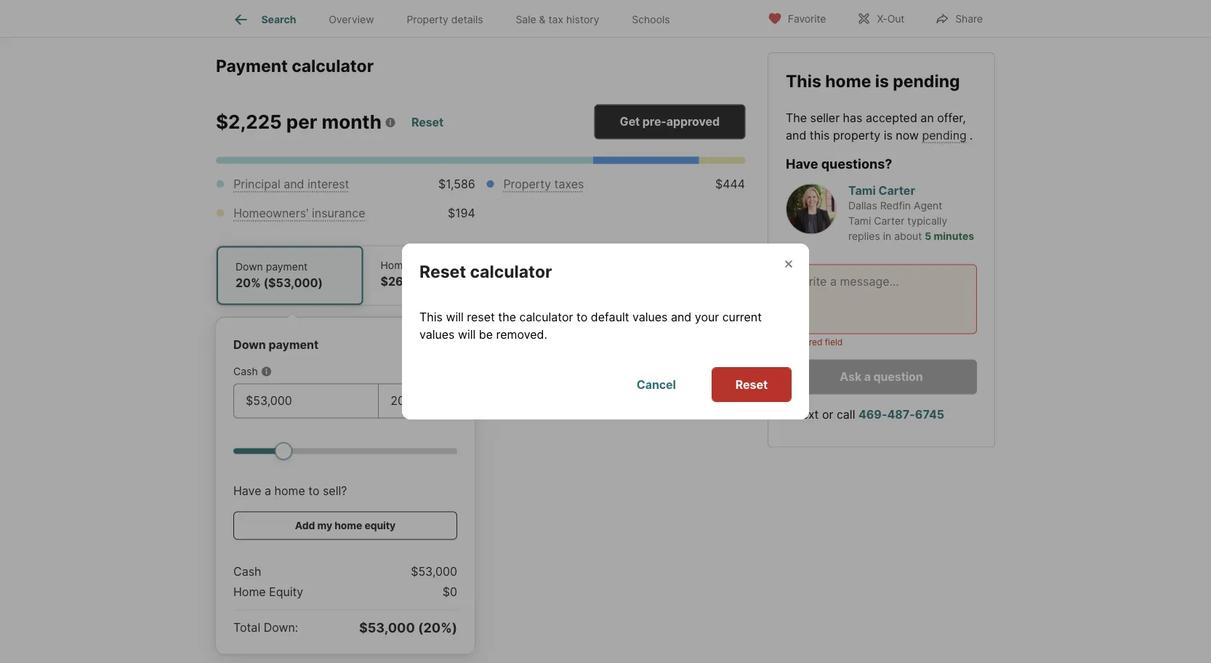 Task type: describe. For each thing, give the bounding box(es) containing it.
homeowners' insurance
[[234, 207, 365, 221]]

dallas redfin agenttami carter image
[[786, 183, 837, 234]]

add my home equity button
[[233, 512, 457, 540]]

tami carter typically replies in about
[[849, 215, 948, 242]]

property for property details
[[407, 13, 449, 26]]

Down Payment Slider range field
[[233, 442, 457, 460]]

1 vertical spatial and
[[284, 177, 304, 192]]

5 minutes
[[925, 230, 975, 242]]

1 vertical spatial will
[[458, 327, 476, 341]]

per
[[286, 111, 317, 133]]

question
[[874, 370, 923, 384]]

cancel
[[637, 377, 676, 392]]

loan
[[506, 260, 529, 272]]

field
[[825, 337, 843, 347]]

reset for reset popup button
[[412, 116, 444, 130]]

reset button
[[411, 110, 444, 136]]

reset calculator
[[420, 261, 552, 281]]

typically
[[908, 215, 948, 227]]

the
[[498, 310, 516, 324]]

favorite
[[788, 13, 826, 25]]

sale
[[516, 13, 536, 26]]

calculator for reset calculator
[[470, 261, 552, 281]]

&
[[539, 13, 546, 26]]

1 vertical spatial reset
[[420, 261, 466, 281]]

tami carter link
[[849, 183, 916, 198]]

an
[[921, 110, 934, 125]]

Write a message... text field
[[799, 273, 965, 325]]

a for have
[[265, 484, 271, 499]]

home for have a home to sell?
[[275, 484, 305, 499]]

total
[[233, 621, 260, 635]]

price
[[412, 260, 436, 272]]

property taxes
[[504, 177, 584, 192]]

2 horizontal spatial home
[[826, 71, 872, 91]]

fixed,
[[541, 275, 573, 289]]

487-
[[888, 407, 915, 422]]

to inside this will reset the calculator to default values and your current values will be removed.
[[577, 310, 588, 324]]

$2,225
[[216, 111, 282, 133]]

dallas
[[849, 199, 878, 212]]

2 cash from the top
[[233, 565, 261, 579]]

calculator inside this will reset the calculator to default values and your current values will be removed.
[[520, 310, 573, 324]]

yr
[[527, 275, 538, 289]]

search link
[[232, 11, 296, 28]]

questions?
[[822, 155, 893, 171]]

history
[[567, 13, 600, 26]]

principal and interest link
[[234, 177, 349, 192]]

minutes
[[934, 230, 975, 242]]

month
[[322, 111, 382, 133]]

cancel button
[[613, 367, 700, 402]]

$53,000 for $53,000 (20%)
[[359, 620, 415, 636]]

approved
[[667, 115, 720, 129]]

property details tab
[[391, 2, 500, 37]]

current
[[723, 310, 762, 324]]

principal and interest
[[234, 177, 349, 192]]

$53,000 (20%)
[[359, 620, 457, 636]]

have a home to sell?
[[233, 484, 347, 499]]

tami for tami carter typically replies in about
[[849, 215, 871, 227]]

payment for down payment 20% ($53,000)
[[266, 261, 308, 273]]

reset
[[467, 310, 495, 324]]

home for add my home equity
[[335, 520, 362, 532]]

x-out
[[877, 13, 905, 25]]

down for down payment 20% ($53,000)
[[236, 261, 263, 273]]

0 vertical spatial pending
[[893, 71, 960, 91]]

is inside the seller has accepted an offer, and this property is now
[[884, 128, 893, 142]]

equity
[[365, 520, 396, 532]]

accepted
[[866, 110, 918, 125]]

share button
[[923, 3, 996, 33]]

reset for reset button
[[736, 377, 768, 392]]

be
[[479, 327, 493, 341]]

have questions?
[[786, 155, 893, 171]]

now
[[896, 128, 919, 142]]

$265,000
[[381, 275, 438, 289]]

the
[[786, 110, 807, 125]]

this for this will reset the calculator to default values and your current values will be removed.
[[420, 310, 443, 324]]

pending link
[[922, 128, 967, 142]]

pre-
[[643, 115, 667, 129]]

property for property taxes
[[504, 177, 551, 192]]

this home is pending
[[786, 71, 960, 91]]

call
[[837, 407, 856, 422]]

property taxes link
[[504, 177, 584, 192]]

share
[[956, 13, 983, 25]]

$1,586
[[439, 177, 476, 192]]

home equity
[[233, 585, 303, 600]]

out
[[888, 13, 905, 25]]

ask
[[840, 370, 862, 384]]

0 vertical spatial will
[[446, 310, 464, 324]]

default
[[591, 310, 629, 324]]

$53,000 for $53,000
[[411, 565, 457, 579]]

carter for tami carter typically replies in about
[[874, 215, 905, 227]]

and inside the seller has accepted an offer, and this property is now
[[786, 128, 807, 142]]

6745
[[915, 407, 945, 422]]

a for ask
[[864, 370, 871, 384]]

the seller has accepted an offer, and this property is now
[[786, 110, 966, 142]]

details for loan details 30-yr fixed, 8.21%
[[532, 260, 564, 272]]

sale & tax history tab
[[500, 2, 616, 37]]

8.21%
[[575, 275, 609, 289]]

reset button
[[712, 367, 792, 402]]

schools tab
[[616, 2, 687, 37]]



Task type: vqa. For each thing, say whether or not it's contained in the screenshot.
wednesday 25 oct
no



Task type: locate. For each thing, give the bounding box(es) containing it.
1 horizontal spatial values
[[633, 310, 668, 324]]

will left be
[[458, 327, 476, 341]]

469-
[[859, 407, 888, 422]]

$444
[[716, 177, 746, 192]]

has
[[843, 110, 863, 125]]

is down accepted
[[884, 128, 893, 142]]

1 vertical spatial home
[[275, 484, 305, 499]]

0 vertical spatial have
[[786, 155, 819, 171]]

get
[[620, 115, 640, 129]]

and inside this will reset the calculator to default values and your current values will be removed.
[[671, 310, 692, 324]]

$0
[[443, 585, 457, 600]]

1 horizontal spatial to
[[577, 310, 588, 324]]

1 vertical spatial down
[[233, 338, 266, 352]]

0 horizontal spatial and
[[284, 177, 304, 192]]

1 vertical spatial home
[[233, 585, 266, 600]]

2 vertical spatial and
[[671, 310, 692, 324]]

home right my
[[335, 520, 362, 532]]

have inside $53,000 (20%) tooltip
[[233, 484, 261, 499]]

to left sell?
[[308, 484, 320, 499]]

cash
[[233, 366, 258, 378], [233, 565, 261, 579]]

1 horizontal spatial details
[[532, 260, 564, 272]]

0 vertical spatial tami
[[849, 183, 876, 198]]

about
[[895, 230, 922, 242]]

tami inside tami carter typically replies in about
[[849, 215, 871, 227]]

1 vertical spatial this
[[420, 310, 443, 324]]

payment inside down payment 20% ($53,000)
[[266, 261, 308, 273]]

1 vertical spatial $53,000
[[359, 620, 415, 636]]

pending
[[893, 71, 960, 91], [922, 128, 967, 142]]

this inside this will reset the calculator to default values and your current values will be removed.
[[420, 310, 443, 324]]

cash down down payment at bottom left
[[233, 366, 258, 378]]

0 horizontal spatial this
[[420, 310, 443, 324]]

details inside loan details 30-yr fixed, 8.21%
[[532, 260, 564, 272]]

0 vertical spatial values
[[633, 310, 668, 324]]

tab list
[[216, 0, 698, 37]]

home inside the 'home price $265,000'
[[381, 260, 409, 272]]

text
[[795, 407, 819, 422]]

1 vertical spatial pending
[[922, 128, 967, 142]]

details left 'sale'
[[451, 13, 483, 26]]

0 vertical spatial a
[[864, 370, 871, 384]]

down inside down payment 20% ($53,000)
[[236, 261, 263, 273]]

tax
[[549, 13, 564, 26]]

payment inside $53,000 (20%) tooltip
[[269, 338, 319, 352]]

cash up home equity
[[233, 565, 261, 579]]

0 horizontal spatial have
[[233, 484, 261, 499]]

reset inside popup button
[[412, 116, 444, 130]]

$53,000 left (20%)
[[359, 620, 415, 636]]

1 vertical spatial a
[[265, 484, 271, 499]]

a inside $53,000 (20%) tooltip
[[265, 484, 271, 499]]

0 horizontal spatial home
[[275, 484, 305, 499]]

tami inside tami carter dallas redfin agent
[[849, 183, 876, 198]]

0 vertical spatial this
[[786, 71, 822, 91]]

a inside 'button'
[[864, 370, 871, 384]]

payment
[[216, 56, 288, 76]]

have for have questions?
[[786, 155, 819, 171]]

0 horizontal spatial values
[[420, 327, 455, 341]]

have for have a home to sell?
[[233, 484, 261, 499]]

2 tami from the top
[[849, 215, 871, 227]]

overview
[[329, 13, 374, 26]]

will
[[446, 310, 464, 324], [458, 327, 476, 341]]

1 cash from the top
[[233, 366, 258, 378]]

home inside $53,000 (20%) tooltip
[[233, 585, 266, 600]]

0 vertical spatial down
[[236, 261, 263, 273]]

values
[[633, 310, 668, 324], [420, 327, 455, 341]]

(20%)
[[418, 620, 457, 636]]

payment calculator
[[216, 56, 374, 76]]

search
[[261, 13, 296, 26]]

tami carter dallas redfin agent
[[849, 183, 943, 212]]

a right ask
[[864, 370, 871, 384]]

home up add
[[275, 484, 305, 499]]

required
[[786, 337, 823, 347]]

0 vertical spatial carter
[[879, 183, 916, 198]]

1 horizontal spatial and
[[671, 310, 692, 324]]

ask a question button
[[786, 359, 977, 394]]

1 vertical spatial carter
[[874, 215, 905, 227]]

1 horizontal spatial property
[[504, 177, 551, 192]]

0 horizontal spatial property
[[407, 13, 449, 26]]

2 vertical spatial calculator
[[520, 310, 573, 324]]

and down the the
[[786, 128, 807, 142]]

0 vertical spatial cash
[[233, 366, 258, 378]]

2 vertical spatial reset
[[736, 377, 768, 392]]

payment down ($53,000)
[[269, 338, 319, 352]]

x-out button
[[845, 3, 917, 33]]

to
[[577, 310, 588, 324], [308, 484, 320, 499]]

carter inside tami carter dallas redfin agent
[[879, 183, 916, 198]]

sale & tax history
[[516, 13, 600, 26]]

5
[[925, 230, 932, 242]]

pending up "an"
[[893, 71, 960, 91]]

0 vertical spatial home
[[826, 71, 872, 91]]

0 vertical spatial reset
[[412, 116, 444, 130]]

values left be
[[420, 327, 455, 341]]

home
[[826, 71, 872, 91], [275, 484, 305, 499], [335, 520, 362, 532]]

agent
[[914, 199, 943, 212]]

down
[[236, 261, 263, 273], [233, 338, 266, 352]]

1 horizontal spatial this
[[786, 71, 822, 91]]

1 vertical spatial to
[[308, 484, 320, 499]]

down down the 20%
[[233, 338, 266, 352]]

down inside $53,000 (20%) tooltip
[[233, 338, 266, 352]]

0 vertical spatial to
[[577, 310, 588, 324]]

interest
[[308, 177, 349, 192]]

0 vertical spatial details
[[451, 13, 483, 26]]

get pre-approved
[[620, 115, 720, 129]]

property details
[[407, 13, 483, 26]]

this will reset the calculator to default values and your current values will be removed.
[[420, 310, 762, 341]]

0 vertical spatial home
[[381, 260, 409, 272]]

redfin
[[881, 199, 911, 212]]

home up 'total'
[[233, 585, 266, 600]]

property
[[833, 128, 881, 142]]

tami down the "dallas"
[[849, 215, 871, 227]]

will left reset
[[446, 310, 464, 324]]

None text field
[[246, 393, 367, 410], [391, 393, 444, 410], [246, 393, 367, 410], [391, 393, 444, 410]]

pending down offer,
[[922, 128, 967, 142]]

1 vertical spatial values
[[420, 327, 455, 341]]

1 vertical spatial property
[[504, 177, 551, 192]]

ask a question
[[840, 370, 923, 384]]

schools
[[632, 13, 670, 26]]

$2,225 per month
[[216, 111, 382, 133]]

1 vertical spatial is
[[884, 128, 893, 142]]

down:
[[264, 621, 298, 635]]

this down $265,000
[[420, 310, 443, 324]]

1 vertical spatial calculator
[[470, 261, 552, 281]]

seller
[[811, 110, 840, 125]]

and up homeowners' insurance
[[284, 177, 304, 192]]

insurance
[[312, 207, 365, 221]]

loan details 30-yr fixed, 8.21%
[[506, 260, 609, 289]]

a left sell?
[[265, 484, 271, 499]]

values right default
[[633, 310, 668, 324]]

and
[[786, 128, 807, 142], [284, 177, 304, 192], [671, 310, 692, 324]]

this up the the
[[786, 71, 822, 91]]

principal
[[234, 177, 281, 192]]

0 horizontal spatial home
[[233, 585, 266, 600]]

to inside $53,000 (20%) tooltip
[[308, 484, 320, 499]]

reset calculator element
[[420, 244, 570, 282]]

1 horizontal spatial a
[[864, 370, 871, 384]]

1 vertical spatial details
[[532, 260, 564, 272]]

replies
[[849, 230, 881, 242]]

0 vertical spatial property
[[407, 13, 449, 26]]

carter up in
[[874, 215, 905, 227]]

0 vertical spatial and
[[786, 128, 807, 142]]

overview tab
[[313, 2, 391, 37]]

1 horizontal spatial home
[[381, 260, 409, 272]]

carter for tami carter dallas redfin agent
[[879, 183, 916, 198]]

2 horizontal spatial and
[[786, 128, 807, 142]]

1 tami from the top
[[849, 183, 876, 198]]

home up $265,000
[[381, 260, 409, 272]]

get pre-approved button
[[594, 105, 746, 140]]

favorite button
[[755, 3, 839, 33]]

x-
[[877, 13, 888, 25]]

carter inside tami carter typically replies in about
[[874, 215, 905, 227]]

property
[[407, 13, 449, 26], [504, 177, 551, 192]]

($53,000)
[[264, 276, 323, 291]]

to left default
[[577, 310, 588, 324]]

1 vertical spatial cash
[[233, 565, 261, 579]]

0 vertical spatial $53,000
[[411, 565, 457, 579]]

1 horizontal spatial home
[[335, 520, 362, 532]]

add my home equity
[[295, 520, 396, 532]]

0 horizontal spatial details
[[451, 13, 483, 26]]

1 horizontal spatial have
[[786, 155, 819, 171]]

0 horizontal spatial a
[[265, 484, 271, 499]]

taxes
[[555, 177, 584, 192]]

and left your
[[671, 310, 692, 324]]

$194
[[448, 207, 476, 221]]

details for property details
[[451, 13, 483, 26]]

reset calculator dialog
[[402, 244, 809, 420]]

property inside "tab"
[[407, 13, 449, 26]]

details
[[451, 13, 483, 26], [532, 260, 564, 272]]

tami for tami carter dallas redfin agent
[[849, 183, 876, 198]]

pending .
[[922, 128, 973, 142]]

this
[[786, 71, 822, 91], [420, 310, 443, 324]]

payment
[[266, 261, 308, 273], [269, 338, 319, 352]]

.
[[970, 128, 973, 142]]

in
[[883, 230, 892, 242]]

469-487-6745 link
[[859, 407, 945, 422]]

equity
[[269, 585, 303, 600]]

is up accepted
[[875, 71, 889, 91]]

your
[[695, 310, 719, 324]]

down for down payment
[[233, 338, 266, 352]]

1 vertical spatial have
[[233, 484, 261, 499]]

down payment 20% ($53,000)
[[236, 261, 323, 291]]

down payment
[[233, 338, 319, 352]]

1 vertical spatial payment
[[269, 338, 319, 352]]

is
[[875, 71, 889, 91], [884, 128, 893, 142]]

tami
[[849, 183, 876, 198], [849, 215, 871, 227]]

0 horizontal spatial to
[[308, 484, 320, 499]]

required field
[[786, 337, 843, 347]]

1 vertical spatial tami
[[849, 215, 871, 227]]

0 vertical spatial payment
[[266, 261, 308, 273]]

payment up ($53,000)
[[266, 261, 308, 273]]

details up fixed,
[[532, 260, 564, 272]]

calculator for payment calculator
[[292, 56, 374, 76]]

carter
[[879, 183, 916, 198], [874, 215, 905, 227]]

tab list containing search
[[216, 0, 698, 37]]

$53,000 (20%) tooltip
[[216, 306, 745, 655]]

home for home equity
[[233, 585, 266, 600]]

tami up the "dallas"
[[849, 183, 876, 198]]

home for home price $265,000
[[381, 260, 409, 272]]

reset inside button
[[736, 377, 768, 392]]

this for this home is pending
[[786, 71, 822, 91]]

details inside "tab"
[[451, 13, 483, 26]]

20%
[[236, 276, 261, 291]]

home up has
[[826, 71, 872, 91]]

homeowners'
[[234, 207, 309, 221]]

$53,000 up the $0
[[411, 565, 457, 579]]

0 vertical spatial is
[[875, 71, 889, 91]]

2 vertical spatial home
[[335, 520, 362, 532]]

down up the 20%
[[236, 261, 263, 273]]

0 vertical spatial calculator
[[292, 56, 374, 76]]

payment for down payment
[[269, 338, 319, 352]]

homeowners' insurance link
[[234, 207, 365, 221]]

carter up redfin
[[879, 183, 916, 198]]

home inside button
[[335, 520, 362, 532]]



